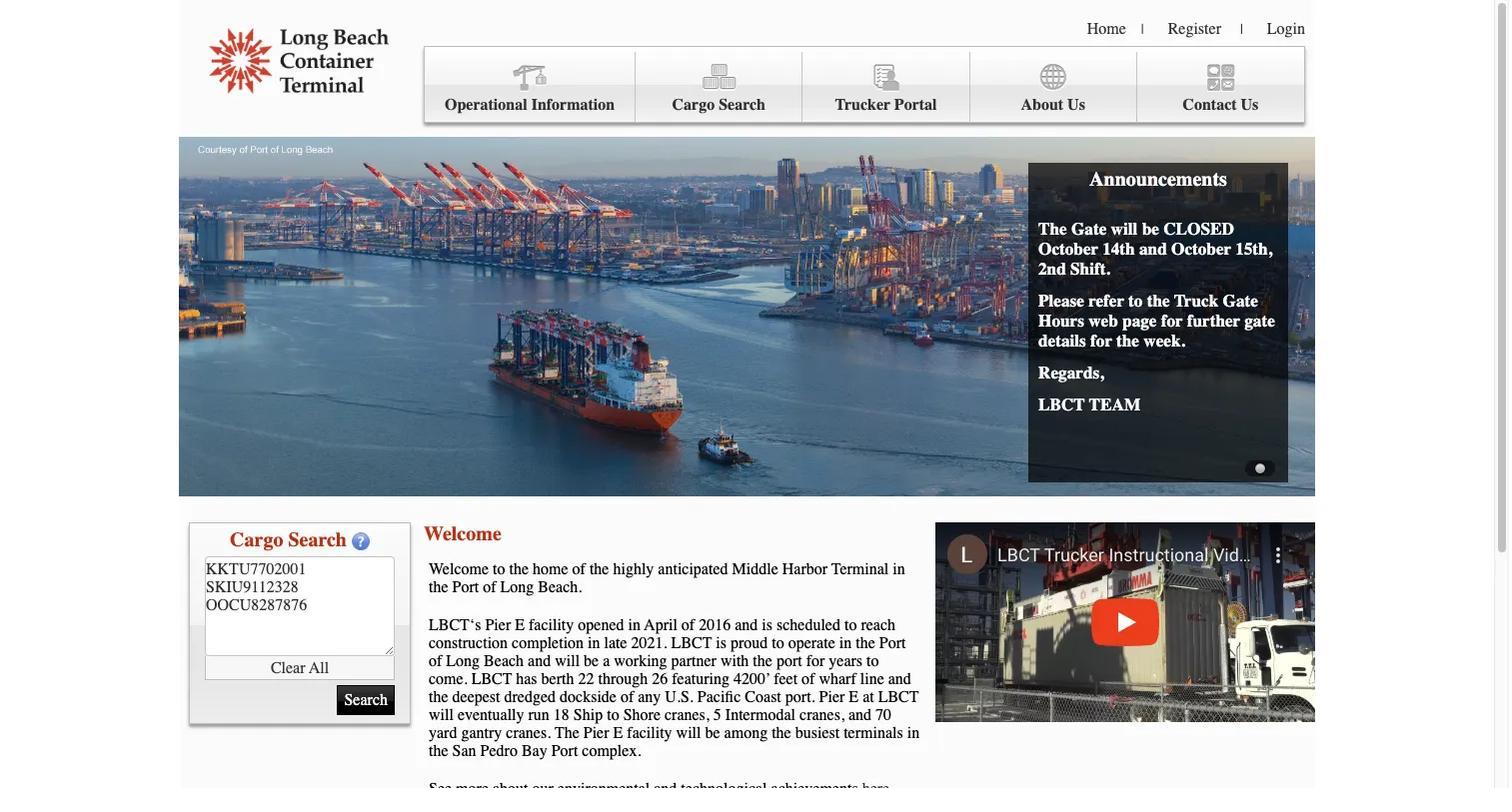 Task type: vqa. For each thing, say whether or not it's contained in the screenshot.
Us
yes



Task type: describe. For each thing, give the bounding box(es) containing it.
about us link
[[970, 52, 1137, 123]]

and right line
[[888, 671, 912, 689]]

ship
[[574, 707, 603, 725]]

please
[[1039, 291, 1085, 311]]

2 october from the left
[[1172, 239, 1232, 259]]

in right late
[[628, 617, 641, 635]]

1 october from the left
[[1039, 239, 1099, 259]]

pedro
[[480, 743, 518, 761]]

a
[[603, 653, 610, 671]]

beach
[[484, 653, 524, 671]]

26
[[652, 671, 668, 689]]

to right years
[[867, 653, 879, 671]]

will inside the gate will be closed october 14th and october 15th, 2nd shift.
[[1111, 219, 1138, 239]]

lbct up featuring
[[671, 635, 712, 653]]

the left port
[[753, 653, 773, 671]]

the up lbct's on the bottom of page
[[429, 579, 448, 597]]

pacific
[[698, 689, 741, 707]]

1 cranes, from the left
[[665, 707, 710, 725]]

bay
[[522, 743, 547, 761]]

the right among
[[772, 725, 791, 743]]

terminals
[[844, 725, 903, 743]]

has
[[516, 671, 537, 689]]

in right 70
[[907, 725, 920, 743]]

1 horizontal spatial is
[[762, 617, 773, 635]]

opened
[[578, 617, 624, 635]]

years
[[829, 653, 863, 671]]

14th and
[[1103, 239, 1167, 259]]

u.s.
[[665, 689, 694, 707]]

2 horizontal spatial e
[[849, 689, 859, 707]]

0 horizontal spatial is
[[716, 635, 727, 653]]

please refer to the truck gate hours web page for further gate details for the week.
[[1039, 291, 1275, 351]]

welcome for welcome to the home of the highly anticipated middle harbor terminal in the port of long beach.
[[429, 561, 489, 579]]

trucker
[[835, 96, 891, 114]]

truck
[[1174, 291, 1219, 311]]

the up line
[[856, 635, 875, 653]]

team
[[1089, 395, 1141, 415]]

0 vertical spatial facility
[[529, 617, 574, 635]]

among
[[724, 725, 768, 743]]

to right ship
[[607, 707, 619, 725]]

home
[[533, 561, 568, 579]]

1 horizontal spatial facility
[[627, 725, 672, 743]]

of left any on the bottom of page
[[621, 689, 634, 707]]

for inside lbct's pier e facility opened in april of 2016 and is scheduled to reach construction completion in late 2021.  lbct is proud to operate in the port of long beach and will be a working partner with the port for years to come.  lbct has berth 22 through 26 featuring 4200' feet of wharf line and the deepest dredged dockside of any u.s. pacific coast port. pier e at lbct will eventually run 18 ship to shore cranes, 5 intermodal cranes, and 70 yard gantry cranes. the pier e facility will be among the busiest terminals in the san pedro bay port complex.
[[806, 653, 825, 671]]

lbct's pier e facility opened in april of 2016 and is scheduled to reach construction completion in late 2021.  lbct is proud to operate in the port of long beach and will be a working partner with the port for years to come.  lbct has berth 22 through 26 featuring 4200' feet of wharf line and the deepest dredged dockside of any u.s. pacific coast port. pier e at lbct will eventually run 18 ship to shore cranes, 5 intermodal cranes, and 70 yard gantry cranes. the pier e facility will be among the busiest terminals in the san pedro bay port complex.
[[429, 617, 920, 761]]

welcome for welcome
[[424, 523, 502, 546]]

login
[[1267, 20, 1306, 38]]

harbor
[[782, 561, 828, 579]]

0 horizontal spatial pier
[[485, 617, 511, 635]]

the left truck
[[1147, 291, 1170, 311]]

terminal
[[832, 561, 889, 579]]

beach.
[[538, 579, 582, 597]]

operate
[[788, 635, 835, 653]]

run
[[528, 707, 550, 725]]

2016
[[699, 617, 731, 635]]

contact
[[1183, 96, 1237, 114]]

2 horizontal spatial for
[[1161, 311, 1183, 331]]

port
[[777, 653, 802, 671]]

port.
[[786, 689, 815, 707]]

the inside the gate will be closed october 14th and october 15th, 2nd shift.
[[1039, 219, 1067, 239]]

wharf
[[819, 671, 856, 689]]

lbct right at at the right bottom
[[878, 689, 919, 707]]

completion
[[512, 635, 584, 653]]

long inside lbct's pier e facility opened in april of 2016 and is scheduled to reach construction completion in late 2021.  lbct is proud to operate in the port of long beach and will be a working partner with the port for years to come.  lbct has berth 22 through 26 featuring 4200' feet of wharf line and the deepest dredged dockside of any u.s. pacific coast port. pier e at lbct will eventually run 18 ship to shore cranes, 5 intermodal cranes, and 70 yard gantry cranes. the pier e facility will be among the busiest terminals in the san pedro bay port complex.
[[446, 653, 480, 671]]

lbct's
[[429, 617, 481, 635]]

2 vertical spatial port
[[551, 743, 578, 761]]

2021.
[[631, 635, 667, 653]]

information
[[531, 96, 615, 114]]

through
[[598, 671, 648, 689]]

hours
[[1039, 311, 1085, 331]]

portal
[[895, 96, 937, 114]]

1 | from the left
[[1141, 21, 1144, 38]]

in right "operate"
[[839, 635, 852, 653]]

1 horizontal spatial for
[[1091, 331, 1113, 351]]

2 vertical spatial pier
[[584, 725, 609, 743]]

contact us
[[1183, 96, 1259, 114]]

home
[[1087, 20, 1126, 38]]

1 horizontal spatial cargo
[[672, 96, 715, 114]]

contact us link
[[1137, 52, 1305, 123]]

clear all button
[[205, 657, 395, 681]]

register
[[1168, 20, 1222, 38]]

to left reach
[[845, 617, 857, 635]]

register link
[[1168, 20, 1222, 38]]

about
[[1021, 96, 1064, 114]]

port inside welcome to the home of the highly anticipated middle harbor terminal in the port of long beach.
[[452, 579, 479, 597]]

about us
[[1021, 96, 1086, 114]]

coast
[[745, 689, 782, 707]]

us for about us
[[1068, 96, 1086, 114]]

with
[[721, 653, 749, 671]]

home link
[[1087, 20, 1126, 38]]

regards,​
[[1039, 363, 1104, 383]]

the up yard
[[429, 689, 448, 707]]

feet
[[774, 671, 798, 689]]

1 vertical spatial search
[[288, 529, 347, 552]]

1 vertical spatial pier
[[819, 689, 845, 707]]

partner
[[671, 653, 717, 671]]

1 vertical spatial cargo
[[230, 529, 283, 552]]

the inside lbct's pier e facility opened in april of 2016 and is scheduled to reach construction completion in late 2021.  lbct is proud to operate in the port of long beach and will be a working partner with the port for years to come.  lbct has berth 22 through 26 featuring 4200' feet of wharf line and the deepest dredged dockside of any u.s. pacific coast port. pier e at lbct will eventually run 18 ship to shore cranes, 5 intermodal cranes, and 70 yard gantry cranes. the pier e facility will be among the busiest terminals in the san pedro bay port complex.
[[555, 725, 580, 743]]

web
[[1089, 311, 1118, 331]]

refer
[[1089, 291, 1125, 311]]

to inside please refer to the truck gate hours web page for further gate details for the week.
[[1129, 291, 1143, 311]]

login link
[[1267, 20, 1306, 38]]

cargo search link
[[636, 52, 803, 123]]



Task type: locate. For each thing, give the bounding box(es) containing it.
0 horizontal spatial be
[[584, 653, 599, 671]]

lbct team
[[1039, 395, 1141, 415]]

berth
[[541, 671, 574, 689]]

None submit
[[337, 686, 395, 716]]

to right refer
[[1129, 291, 1143, 311]]

0 horizontal spatial for
[[806, 653, 825, 671]]

announcements
[[1090, 168, 1227, 191]]

1 horizontal spatial gate
[[1223, 291, 1259, 311]]

e
[[515, 617, 525, 635], [849, 689, 859, 707], [613, 725, 623, 743]]

gate right truck
[[1223, 291, 1259, 311]]

anticipated
[[658, 561, 728, 579]]

0 vertical spatial the
[[1039, 219, 1067, 239]]

scheduled
[[777, 617, 841, 635]]

0 horizontal spatial port
[[452, 579, 479, 597]]

further
[[1187, 311, 1241, 331]]

the left week.
[[1117, 331, 1140, 351]]

construction
[[429, 635, 508, 653]]

us for contact us
[[1241, 96, 1259, 114]]

proud
[[731, 635, 768, 653]]

1 horizontal spatial long
[[500, 579, 534, 597]]

clear
[[271, 659, 305, 677]]

2nd
[[1039, 259, 1066, 279]]

us
[[1068, 96, 1086, 114], [1241, 96, 1259, 114]]

Enter container numbers and/ or booking numbers. text field
[[205, 557, 395, 657]]

busiest
[[795, 725, 840, 743]]

long left beach.
[[500, 579, 534, 597]]

1 horizontal spatial search
[[719, 96, 766, 114]]

be left among
[[705, 725, 720, 743]]

0 horizontal spatial facility
[[529, 617, 574, 635]]

lbct down regards,​
[[1039, 395, 1085, 415]]

in
[[893, 561, 905, 579], [628, 617, 641, 635], [588, 635, 600, 653], [839, 635, 852, 653], [907, 725, 920, 743]]

intermodal
[[726, 707, 796, 725]]

port up line
[[879, 635, 906, 653]]

| left login link
[[1241, 21, 1243, 38]]

1 horizontal spatial be
[[705, 725, 720, 743]]

reach
[[861, 617, 896, 635]]

menu bar containing operational information
[[424, 46, 1306, 123]]

search inside cargo search link
[[719, 96, 766, 114]]

cranes,
[[665, 707, 710, 725], [800, 707, 845, 725]]

be left closed
[[1142, 219, 1160, 239]]

of up construction
[[483, 579, 496, 597]]

of down lbct's on the bottom of page
[[429, 653, 442, 671]]

clear all
[[271, 659, 329, 677]]

welcome
[[424, 523, 502, 546], [429, 561, 489, 579]]

is left proud
[[716, 635, 727, 653]]

0 vertical spatial gate
[[1072, 219, 1107, 239]]

complex.
[[582, 743, 641, 761]]

will
[[1111, 219, 1138, 239], [555, 653, 580, 671], [429, 707, 454, 725], [676, 725, 701, 743]]

and right the 2016
[[735, 617, 758, 635]]

70
[[876, 707, 892, 725]]

is left scheduled
[[762, 617, 773, 635]]

us right about
[[1068, 96, 1086, 114]]

week.
[[1144, 331, 1185, 351]]

will left a
[[555, 653, 580, 671]]

page
[[1123, 311, 1157, 331]]

4200'
[[734, 671, 770, 689]]

0 horizontal spatial gate
[[1072, 219, 1107, 239]]

the
[[1147, 291, 1170, 311], [1117, 331, 1140, 351], [509, 561, 529, 579], [590, 561, 609, 579], [429, 579, 448, 597], [856, 635, 875, 653], [753, 653, 773, 671], [429, 689, 448, 707], [772, 725, 791, 743], [429, 743, 448, 761]]

yard
[[429, 725, 457, 743]]

|
[[1141, 21, 1144, 38], [1241, 21, 1243, 38]]

closed
[[1164, 219, 1235, 239]]

welcome to the home of the highly anticipated middle harbor terminal in the port of long beach.
[[429, 561, 905, 597]]

1 horizontal spatial e
[[613, 725, 623, 743]]

to left home
[[493, 561, 505, 579]]

1 horizontal spatial cargo search
[[672, 96, 766, 114]]

to inside welcome to the home of the highly anticipated middle harbor terminal in the port of long beach.
[[493, 561, 505, 579]]

1 vertical spatial gate
[[1223, 291, 1259, 311]]

shift.
[[1071, 259, 1110, 279]]

port up lbct's on the bottom of page
[[452, 579, 479, 597]]

search
[[719, 96, 766, 114], [288, 529, 347, 552]]

e up beach
[[515, 617, 525, 635]]

0 vertical spatial long
[[500, 579, 534, 597]]

0 vertical spatial search
[[719, 96, 766, 114]]

trucker portal
[[835, 96, 937, 114]]

gate inside please refer to the truck gate hours web page for further gate details for the week.
[[1223, 291, 1259, 311]]

april
[[644, 617, 678, 635]]

any
[[638, 689, 661, 707]]

operational information link
[[425, 52, 636, 123]]

0 horizontal spatial us
[[1068, 96, 1086, 114]]

gate up the shift. at the top right of the page
[[1072, 219, 1107, 239]]

shore
[[623, 707, 661, 725]]

line
[[860, 671, 884, 689]]

for right page
[[1161, 311, 1183, 331]]

for right port
[[806, 653, 825, 671]]

of
[[572, 561, 586, 579], [483, 579, 496, 597], [682, 617, 695, 635], [429, 653, 442, 671], [802, 671, 815, 689], [621, 689, 634, 707]]

1 vertical spatial the
[[555, 725, 580, 743]]

2 horizontal spatial pier
[[819, 689, 845, 707]]

cranes, down wharf
[[800, 707, 845, 725]]

pier down dockside
[[584, 725, 609, 743]]

1 vertical spatial be
[[584, 653, 599, 671]]

late
[[604, 635, 627, 653]]

2 cranes, from the left
[[800, 707, 845, 725]]

2 vertical spatial e
[[613, 725, 623, 743]]

1 vertical spatial cargo search
[[230, 529, 347, 552]]

1 horizontal spatial the
[[1039, 219, 1067, 239]]

to right proud
[[772, 635, 784, 653]]

port
[[452, 579, 479, 597], [879, 635, 906, 653], [551, 743, 578, 761]]

1 horizontal spatial us
[[1241, 96, 1259, 114]]

of right home
[[572, 561, 586, 579]]

pier right 'port.'
[[819, 689, 845, 707]]

to
[[1129, 291, 1143, 311], [493, 561, 505, 579], [845, 617, 857, 635], [772, 635, 784, 653], [867, 653, 879, 671], [607, 707, 619, 725]]

22
[[578, 671, 594, 689]]

welcome inside welcome to the home of the highly anticipated middle harbor terminal in the port of long beach.
[[429, 561, 489, 579]]

in right terminal at the bottom right of page
[[893, 561, 905, 579]]

0 vertical spatial port
[[452, 579, 479, 597]]

gate inside the gate will be closed october 14th and october 15th, 2nd shift.
[[1072, 219, 1107, 239]]

15th,
[[1236, 239, 1273, 259]]

in left late
[[588, 635, 600, 653]]

the gate will be closed october 14th and october 15th, 2nd shift.
[[1039, 219, 1273, 279]]

the right run
[[555, 725, 580, 743]]

us right contact
[[1241, 96, 1259, 114]]

in inside welcome to the home of the highly anticipated middle harbor terminal in the port of long beach.
[[893, 561, 905, 579]]

5
[[714, 707, 722, 725]]

facility down any on the bottom of page
[[627, 725, 672, 743]]

0 horizontal spatial october
[[1039, 239, 1099, 259]]

the
[[1039, 219, 1067, 239], [555, 725, 580, 743]]

1 vertical spatial welcome
[[429, 561, 489, 579]]

october up truck
[[1172, 239, 1232, 259]]

cargo
[[672, 96, 715, 114], [230, 529, 283, 552]]

0 horizontal spatial the
[[555, 725, 580, 743]]

be
[[1142, 219, 1160, 239], [584, 653, 599, 671], [705, 725, 720, 743]]

be inside the gate will be closed october 14th and october 15th, 2nd shift.
[[1142, 219, 1160, 239]]

port right bay
[[551, 743, 578, 761]]

operational information
[[445, 96, 615, 114]]

come.
[[429, 671, 468, 689]]

2 | from the left
[[1241, 21, 1243, 38]]

eventually
[[458, 707, 524, 725]]

highly
[[613, 561, 654, 579]]

0 vertical spatial cargo
[[672, 96, 715, 114]]

of left the 2016
[[682, 617, 695, 635]]

facility
[[529, 617, 574, 635], [627, 725, 672, 743]]

1 horizontal spatial |
[[1241, 21, 1243, 38]]

long down lbct's on the bottom of page
[[446, 653, 480, 671]]

0 vertical spatial cargo search
[[672, 96, 766, 114]]

long inside welcome to the home of the highly anticipated middle harbor terminal in the port of long beach.
[[500, 579, 534, 597]]

will down announcements
[[1111, 219, 1138, 239]]

working
[[614, 653, 667, 671]]

cranes, left 5 on the left
[[665, 707, 710, 725]]

the left home
[[509, 561, 529, 579]]

0 horizontal spatial cargo search
[[230, 529, 347, 552]]

pier up beach
[[485, 617, 511, 635]]

0 horizontal spatial |
[[1141, 21, 1144, 38]]

e left at at the right bottom
[[849, 689, 859, 707]]

operational
[[445, 96, 527, 114]]

and right beach
[[528, 653, 551, 671]]

cranes.
[[506, 725, 551, 743]]

will left 5 on the left
[[676, 725, 701, 743]]

1 horizontal spatial october
[[1172, 239, 1232, 259]]

lbct left has
[[471, 671, 512, 689]]

0 vertical spatial welcome
[[424, 523, 502, 546]]

0 horizontal spatial cranes,
[[665, 707, 710, 725]]

2 us from the left
[[1241, 96, 1259, 114]]

2 horizontal spatial port
[[879, 635, 906, 653]]

18
[[554, 707, 570, 725]]

0 vertical spatial be
[[1142, 219, 1160, 239]]

0 horizontal spatial cargo
[[230, 529, 283, 552]]

2 horizontal spatial be
[[1142, 219, 1160, 239]]

for right details at the top right of the page
[[1091, 331, 1113, 351]]

1 horizontal spatial port
[[551, 743, 578, 761]]

october up please
[[1039, 239, 1099, 259]]

| right home on the right of page
[[1141, 21, 1144, 38]]

1 vertical spatial facility
[[627, 725, 672, 743]]

facility down beach.
[[529, 617, 574, 635]]

at
[[863, 689, 874, 707]]

will down come.
[[429, 707, 454, 725]]

for
[[1161, 311, 1183, 331], [1091, 331, 1113, 351], [806, 653, 825, 671]]

0 horizontal spatial search
[[288, 529, 347, 552]]

the left san
[[429, 743, 448, 761]]

1 us from the left
[[1068, 96, 1086, 114]]

menu bar
[[424, 46, 1306, 123]]

1 horizontal spatial pier
[[584, 725, 609, 743]]

pier
[[485, 617, 511, 635], [819, 689, 845, 707], [584, 725, 609, 743]]

and left 70
[[849, 707, 872, 725]]

middle
[[732, 561, 778, 579]]

e left "shore"
[[613, 725, 623, 743]]

dredged
[[504, 689, 556, 707]]

be left a
[[584, 653, 599, 671]]

0 horizontal spatial e
[[515, 617, 525, 635]]

the up 2nd
[[1039, 219, 1067, 239]]

2 vertical spatial be
[[705, 725, 720, 743]]

san
[[452, 743, 476, 761]]

details
[[1039, 331, 1086, 351]]

cargo search
[[672, 96, 766, 114], [230, 529, 347, 552]]

1 horizontal spatial cranes,
[[800, 707, 845, 725]]

0 horizontal spatial long
[[446, 653, 480, 671]]

0 vertical spatial e
[[515, 617, 525, 635]]

gantry
[[461, 725, 502, 743]]

trucker portal link
[[803, 52, 970, 123]]

0 vertical spatial pier
[[485, 617, 511, 635]]

1 vertical spatial long
[[446, 653, 480, 671]]

the left highly
[[590, 561, 609, 579]]

of right 'feet'
[[802, 671, 815, 689]]

gate
[[1072, 219, 1107, 239], [1223, 291, 1259, 311]]

1 vertical spatial e
[[849, 689, 859, 707]]

deepest
[[452, 689, 500, 707]]

1 vertical spatial port
[[879, 635, 906, 653]]



